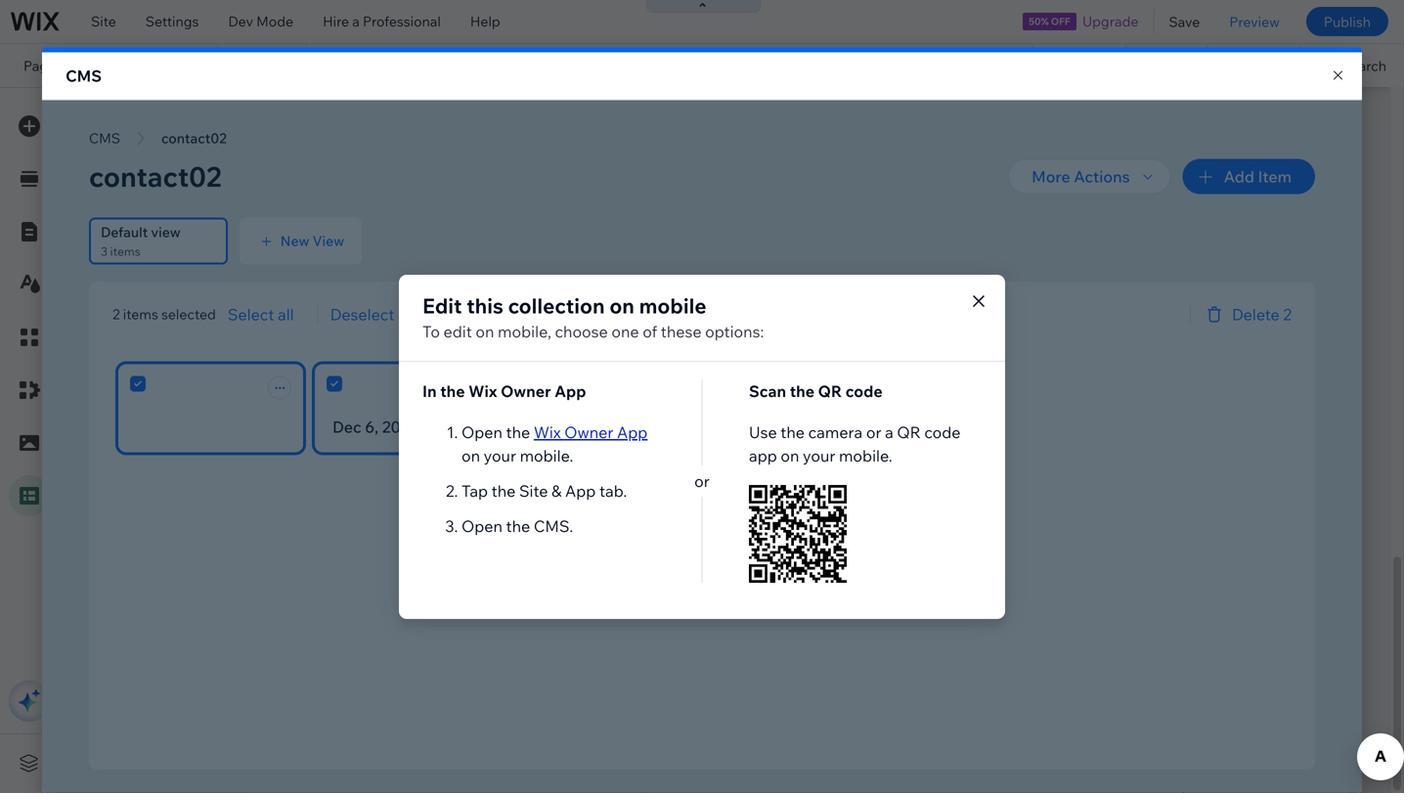 Task type: locate. For each thing, give the bounding box(es) containing it.
add a preset
[[403, 754, 485, 771]]

learn more
[[83, 225, 156, 242]]

1 horizontal spatial a
[[433, 754, 440, 771]]

more
[[122, 225, 156, 242]]

settings
[[146, 13, 199, 30]]

dev mode
[[228, 13, 293, 30]]

a
[[352, 13, 360, 30], [433, 754, 440, 771]]

a inside button
[[433, 754, 440, 771]]

50% off
[[1029, 15, 1070, 27]]

0 horizontal spatial a
[[352, 13, 360, 30]]

add a preset button
[[403, 754, 485, 772]]

hire a professional
[[323, 13, 441, 30]]

a right add
[[433, 754, 440, 771]]

mode
[[256, 13, 293, 30]]

publish button
[[1306, 7, 1389, 36]]

preview
[[1229, 13, 1280, 30]]

upgrade
[[1082, 13, 1139, 30]]

learn
[[83, 225, 119, 242]]

contact02
[[319, 230, 383, 247]]

submissions
[[421, 249, 489, 264]]

professional
[[363, 13, 441, 30]]

0 vertical spatial a
[[352, 13, 360, 30]]

a right hire
[[352, 13, 360, 30]]

1 vertical spatial a
[[433, 754, 440, 771]]

main
[[83, 158, 114, 176]]

contact02 permissions: form submissions
[[319, 230, 489, 264]]



Task type: vqa. For each thing, say whether or not it's contained in the screenshot.
Column 2
no



Task type: describe. For each thing, give the bounding box(es) containing it.
a for professional
[[352, 13, 360, 30]]

preset
[[443, 754, 485, 771]]

search
[[1342, 57, 1387, 74]]

permissions:
[[319, 249, 388, 264]]

save
[[1169, 13, 1200, 30]]

50%
[[1029, 15, 1049, 27]]

off
[[1051, 15, 1070, 27]]

search button
[[1301, 44, 1404, 87]]

hire
[[323, 13, 349, 30]]

a for preset
[[433, 754, 440, 771]]

preview button
[[1215, 0, 1295, 43]]

dev
[[228, 13, 253, 30]]

help
[[470, 13, 500, 30]]

add
[[403, 754, 430, 771]]

projects
[[74, 57, 147, 74]]

cms
[[66, 66, 102, 85]]

publish
[[1324, 13, 1371, 30]]

save button
[[1154, 0, 1215, 43]]

site
[[91, 13, 116, 30]]

form
[[390, 249, 419, 264]]



